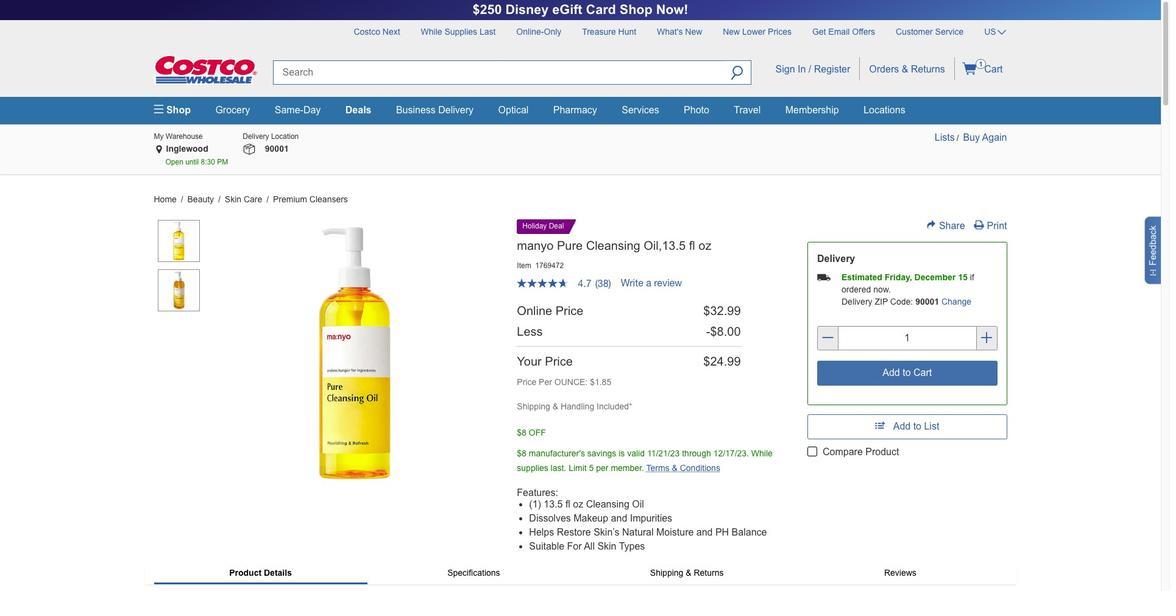 Task type: vqa. For each thing, say whether or not it's contained in the screenshot.
$8
yes



Task type: describe. For each thing, give the bounding box(es) containing it.
my
[[154, 132, 164, 141]]

customer service link
[[887, 20, 973, 38]]

details
[[264, 568, 292, 577]]

2 new from the left
[[723, 27, 740, 36]]

types
[[619, 541, 645, 551]]

sign
[[776, 64, 795, 74]]

lists link
[[935, 132, 955, 142]]

premium cleansers
[[273, 194, 348, 204]]

off
[[529, 428, 546, 437]]

delivery inside main element
[[438, 105, 474, 115]]

shipping & returns
[[650, 568, 724, 577]]

write a review button
[[621, 278, 682, 289]]

item 1769472
[[517, 261, 564, 270]]

register
[[814, 64, 850, 74]]

lists
[[935, 132, 955, 142]]

grocery link
[[215, 105, 250, 115]]

deals link
[[345, 105, 371, 115]]

natural
[[622, 527, 654, 537]]

& for shipping & handling included*
[[553, 401, 558, 411]]

deals
[[345, 105, 371, 115]]

travel link
[[734, 105, 761, 115]]

& for shipping & returns
[[686, 568, 691, 577]]

1 vertical spatial 90001
[[915, 297, 939, 307]]

card
[[586, 2, 616, 17]]

next
[[383, 27, 400, 36]]

delivery location
[[243, 132, 299, 141]]

shipping for shipping & handling included*
[[517, 401, 550, 411]]

premium
[[273, 194, 307, 204]]

costco next
[[354, 27, 400, 36]]

$1.85
[[590, 377, 611, 387]]

online
[[517, 304, 552, 317]]

holiday deal link
[[517, 219, 569, 234]]

only
[[544, 27, 561, 36]]

features:
[[517, 487, 558, 498]]

for
[[567, 541, 582, 551]]

per
[[596, 463, 609, 473]]

until
[[185, 158, 199, 167]]

in
[[798, 64, 806, 74]]

holiday deal
[[522, 222, 564, 230]]

if ordered now.
[[842, 273, 974, 295]]

shop inside main element
[[164, 105, 191, 115]]

membership
[[785, 105, 839, 115]]

ounce:
[[554, 377, 588, 387]]

dissolves
[[529, 513, 571, 524]]

valid
[[627, 448, 645, 458]]

price for your price
[[545, 355, 573, 368]]

cart link
[[955, 57, 1007, 80]]

deal
[[549, 222, 564, 230]]

returns for shipping & returns
[[694, 568, 724, 577]]

email
[[828, 27, 850, 36]]

last.
[[551, 463, 566, 473]]

$8 for $8 off
[[517, 428, 526, 437]]

location
[[271, 132, 299, 141]]

& for terms & conditions
[[672, 463, 678, 473]]

now!
[[656, 2, 688, 17]]

0 vertical spatial $
[[703, 304, 710, 317]]

get email offers
[[812, 27, 875, 36]]

online-only
[[516, 27, 561, 36]]

costco
[[354, 27, 380, 36]]

delivery for delivery zip code: 90001 change
[[842, 297, 872, 307]]

print
[[987, 220, 1007, 231]]

share
[[939, 220, 965, 231]]

orders & returns link
[[860, 57, 954, 80]]

through
[[682, 448, 711, 458]]

inglewood
[[166, 144, 208, 154]]

-
[[706, 325, 710, 338]]

what's
[[657, 27, 683, 36]]

shipping & handling included*
[[517, 401, 632, 411]]

90001 button
[[256, 144, 295, 156]]

supplies
[[517, 463, 548, 473]]

view larger image 1 image
[[220, 219, 490, 488]]

skin's
[[594, 527, 619, 537]]

premium cleansers link
[[273, 194, 348, 204]]

inglewood open until 8:30 pm
[[165, 144, 228, 167]]

sign in / register
[[776, 64, 850, 74]]

0 vertical spatial shop
[[620, 2, 653, 17]]

Search text field
[[273, 60, 724, 85]]

skin care
[[225, 194, 265, 204]]

$8 off
[[517, 428, 546, 437]]

$250
[[473, 2, 502, 17]]

disney
[[506, 2, 549, 17]]

egift
[[552, 2, 582, 17]]

your price
[[517, 355, 573, 368]]

15
[[958, 273, 968, 282]]

$250 disney egift card shop now!
[[473, 2, 688, 17]]

0 vertical spatial fl
[[689, 239, 695, 252]]

2 vertical spatial $
[[703, 355, 710, 368]]

membership link
[[785, 105, 839, 115]]

11/21/23
[[647, 448, 680, 458]]

photo
[[684, 105, 709, 115]]

treasure
[[582, 27, 616, 36]]

sign in / register link
[[766, 57, 859, 80]]

0 horizontal spatial product
[[229, 568, 262, 577]]

moisture
[[656, 527, 694, 537]]

1 cleansing from the top
[[586, 239, 640, 252]]

balance
[[732, 527, 767, 537]]

included*
[[597, 401, 632, 411]]

shipping for shipping & returns
[[650, 568, 683, 577]]

get email offers link
[[803, 20, 884, 38]]

1 horizontal spatial and
[[696, 527, 713, 537]]

costco us homepage image
[[154, 55, 257, 85]]

hunt
[[618, 27, 636, 36]]



Task type: locate. For each thing, give the bounding box(es) containing it.
None telephone field
[[839, 326, 976, 351]]

4.7
[[578, 278, 591, 289]]

1 horizontal spatial new
[[723, 27, 740, 36]]

1 vertical spatial while
[[751, 448, 773, 458]]

specifications
[[447, 568, 500, 577]]

oz right 'oil,13.5'
[[699, 239, 711, 252]]

$
[[703, 304, 710, 317], [710, 325, 717, 338], [703, 355, 710, 368]]

1 horizontal spatial shipping
[[650, 568, 683, 577]]

customer
[[896, 27, 933, 36]]

lower
[[742, 27, 766, 36]]

1 vertical spatial product
[[229, 568, 262, 577]]

pharmacy
[[553, 105, 597, 115]]

90001 inside button
[[265, 144, 289, 154]]

list
[[924, 421, 939, 432]]

1 vertical spatial shipping
[[650, 568, 683, 577]]

is
[[619, 448, 625, 458]]

delivery for delivery
[[817, 254, 855, 264]]

$8 for $8 manufacturer's savings is valid 11/21/23 through 12/17/23. while supplies last. limit 5 per member.
[[517, 448, 526, 458]]

handling
[[561, 401, 594, 411]]

delivery up estimated
[[817, 254, 855, 264]]

1 vertical spatial fl
[[565, 499, 570, 510]]

compare product
[[823, 447, 899, 457]]

while left "supplies" at the left top
[[421, 27, 442, 36]]

32.99
[[710, 304, 741, 317]]

& right terms
[[672, 463, 678, 473]]

returns for orders & returns
[[911, 64, 945, 74]]

1 vertical spatial cleansing
[[586, 499, 629, 510]]

while inside while supplies last link
[[421, 27, 442, 36]]

12/17/23.
[[713, 448, 749, 458]]

shop up hunt at the right top of page
[[620, 2, 653, 17]]

shipping up $8 off
[[517, 401, 550, 411]]

shop
[[620, 2, 653, 17], [164, 105, 191, 115]]

cart
[[982, 64, 1003, 74]]

main element
[[154, 97, 1007, 124]]

None button
[[817, 361, 997, 386]]

$8 up supplies
[[517, 448, 526, 458]]

Search text field
[[273, 60, 724, 85]]

& down moisture
[[686, 568, 691, 577]]

1 horizontal spatial skin
[[597, 541, 616, 551]]

locations link
[[864, 105, 905, 115]]

1 horizontal spatial returns
[[911, 64, 945, 74]]

0 vertical spatial oz
[[699, 239, 711, 252]]

0 horizontal spatial returns
[[694, 568, 724, 577]]

terms & conditions link
[[646, 463, 720, 473]]

& right the "orders"
[[902, 64, 908, 74]]

impurities
[[630, 513, 672, 524]]

0 horizontal spatial oz
[[573, 499, 583, 510]]

0 horizontal spatial 90001
[[265, 144, 289, 154]]

skin care link
[[225, 194, 265, 204]]

helps
[[529, 527, 554, 537]]

limit
[[569, 463, 587, 473]]

8.00
[[717, 325, 741, 338]]

ph
[[715, 527, 729, 537]]

0 vertical spatial $8
[[517, 428, 526, 437]]

0 horizontal spatial new
[[685, 27, 702, 36]]

skin inside features: (1) 13.5 fl oz cleansing oil dissolves makeup and impurities helps restore skin's natural moisture and ph balance suitable for all skin types
[[597, 541, 616, 551]]

$ up -
[[703, 304, 710, 317]]

oz up makeup
[[573, 499, 583, 510]]

features: (1) 13.5 fl oz cleansing oil dissolves makeup and impurities helps restore skin's natural moisture and ph balance suitable for all skin types
[[517, 487, 767, 551]]

shop up my warehouse
[[164, 105, 191, 115]]

oil,13.5
[[644, 239, 686, 252]]

a
[[646, 278, 651, 289]]

1 horizontal spatial while
[[751, 448, 773, 458]]

delivery
[[438, 105, 474, 115], [243, 132, 269, 141], [817, 254, 855, 264], [842, 297, 872, 307]]

returns down customer service
[[911, 64, 945, 74]]

1 vertical spatial shop
[[164, 105, 191, 115]]

1 image
[[158, 220, 200, 262]]

returns down the ph
[[694, 568, 724, 577]]

delivery for delivery location
[[243, 132, 269, 141]]

get
[[812, 27, 826, 36]]

care
[[244, 194, 262, 204]]

and up 'skin's'
[[611, 513, 627, 524]]

2 image
[[158, 269, 200, 311]]

business
[[396, 105, 436, 115]]

while inside $8 manufacturer's savings is valid 11/21/23 through 12/17/23. while supplies last. limit 5 per member.
[[751, 448, 773, 458]]

2 vertical spatial price
[[517, 377, 536, 387]]

while right 12/17/23.
[[751, 448, 773, 458]]

add to list
[[893, 421, 939, 432]]

cleansing up (38)
[[586, 239, 640, 252]]

$8 inside $8 manufacturer's savings is valid 11/21/23 through 12/17/23. while supplies last. limit 5 per member.
[[517, 448, 526, 458]]

feedback
[[1148, 226, 1158, 266]]

$ down -
[[703, 355, 710, 368]]

1 vertical spatial returns
[[694, 568, 724, 577]]

1 vertical spatial oz
[[573, 499, 583, 510]]

delivery down ordered
[[842, 297, 872, 307]]

while supplies last link
[[412, 20, 505, 38]]

0 vertical spatial shipping
[[517, 401, 550, 411]]

print link
[[974, 220, 1007, 231]]

0 vertical spatial price
[[556, 304, 583, 317]]

beauty
[[187, 194, 216, 204]]

buy again link
[[963, 132, 1007, 142]]

cleansing up makeup
[[586, 499, 629, 510]]

1 vertical spatial skin
[[597, 541, 616, 551]]

4.7 (38)
[[578, 278, 611, 289]]

business delivery link
[[396, 105, 474, 115]]

0 horizontal spatial while
[[421, 27, 442, 36]]

home link
[[154, 194, 177, 204]]

0 horizontal spatial and
[[611, 513, 627, 524]]

less
[[517, 325, 543, 338]]

oz inside features: (1) 13.5 fl oz cleansing oil dissolves makeup and impurities helps restore skin's natural moisture and ph balance suitable for all skin types
[[573, 499, 583, 510]]

item
[[517, 261, 531, 270]]

shipping down moisture
[[650, 568, 683, 577]]

add
[[893, 421, 911, 432]]

90001 down december
[[915, 297, 939, 307]]

us link
[[975, 20, 1009, 39]]

pm
[[217, 158, 228, 167]]

1 vertical spatial $8
[[517, 448, 526, 458]]

price left per at the bottom left of page
[[517, 377, 536, 387]]

shipping & returns link
[[580, 566, 794, 580]]

fl right the 13.5
[[565, 499, 570, 510]]

1 vertical spatial price
[[545, 355, 573, 368]]

skin down 'skin's'
[[597, 541, 616, 551]]

1 $8 from the top
[[517, 428, 526, 437]]

open
[[165, 158, 183, 167]]

buy
[[963, 132, 980, 142]]

optical
[[498, 105, 529, 115]]

ordered
[[842, 285, 871, 295]]

skin left care
[[225, 194, 241, 204]]

beauty link
[[187, 194, 216, 204]]

delivery right business
[[438, 105, 474, 115]]

my warehouse
[[154, 132, 203, 141]]

0 vertical spatial cleansing
[[586, 239, 640, 252]]

review
[[654, 278, 682, 289]]

0 vertical spatial and
[[611, 513, 627, 524]]

delivery up 90001 button
[[243, 132, 269, 141]]

$8 left 'off'
[[517, 428, 526, 437]]

2 cleansing from the top
[[586, 499, 629, 510]]

90001 down the delivery location
[[265, 144, 289, 154]]

holiday
[[522, 222, 547, 230]]

last
[[480, 27, 496, 36]]

0 vertical spatial 90001
[[265, 144, 289, 154]]

specifications link
[[367, 566, 580, 580]]

0 vertical spatial while
[[421, 27, 442, 36]]

feedback link
[[1144, 216, 1166, 285]]

and left the ph
[[696, 527, 713, 537]]

change
[[942, 297, 971, 307]]

delivery zip code: 90001 change
[[842, 297, 971, 307]]

1 horizontal spatial product
[[866, 447, 899, 457]]

shop link
[[154, 97, 202, 124]]

manufacturer's
[[529, 448, 585, 458]]

price down 4.7
[[556, 304, 583, 317]]

cleansing
[[586, 239, 640, 252], [586, 499, 629, 510]]

new right "what's"
[[685, 27, 702, 36]]

reviews
[[884, 568, 916, 577]]

home
[[154, 194, 177, 204]]

search image
[[731, 66, 743, 82]]

pharmacy link
[[553, 105, 597, 115]]

cleansers
[[309, 194, 348, 204]]

same-
[[275, 105, 303, 115]]

share link
[[926, 220, 965, 231]]

grocery
[[215, 105, 250, 115]]

locations
[[864, 105, 905, 115]]

online-
[[516, 27, 544, 36]]

$ down the 32.99 on the bottom right of the page
[[710, 325, 717, 338]]

online price
[[517, 304, 583, 317]]

price up price per ounce: $1.85
[[545, 355, 573, 368]]

december
[[914, 273, 956, 282]]

while
[[421, 27, 442, 36], [751, 448, 773, 458]]

product left details
[[229, 568, 262, 577]]

2 $8 from the top
[[517, 448, 526, 458]]

fl inside features: (1) 13.5 fl oz cleansing oil dissolves makeup and impurities helps restore skin's natural moisture and ph balance suitable for all skin types
[[565, 499, 570, 510]]

& left handling
[[553, 401, 558, 411]]

new left lower
[[723, 27, 740, 36]]

buy again
[[963, 132, 1007, 142]]

1 new from the left
[[685, 27, 702, 36]]

to
[[913, 421, 921, 432]]

product down add
[[866, 447, 899, 457]]

pure
[[557, 239, 583, 252]]

1 vertical spatial $
[[710, 325, 717, 338]]

1 horizontal spatial oz
[[699, 239, 711, 252]]

reviews link
[[794, 566, 1007, 580]]

1 vertical spatial and
[[696, 527, 713, 537]]

1 horizontal spatial 90001
[[915, 297, 939, 307]]

write a review
[[621, 278, 682, 289]]

& for orders & returns
[[902, 64, 908, 74]]

price for online price
[[556, 304, 583, 317]]

0 vertical spatial skin
[[225, 194, 241, 204]]

treasure hunt link
[[573, 20, 645, 38]]

0 horizontal spatial shipping
[[517, 401, 550, 411]]

$8
[[517, 428, 526, 437], [517, 448, 526, 458]]

cleansing inside features: (1) 13.5 fl oz cleansing oil dissolves makeup and impurities helps restore skin's natural moisture and ph balance suitable for all skin types
[[586, 499, 629, 510]]

0 horizontal spatial fl
[[565, 499, 570, 510]]

0 vertical spatial product
[[866, 447, 899, 457]]

0 vertical spatial returns
[[911, 64, 945, 74]]

1 horizontal spatial fl
[[689, 239, 695, 252]]

0 horizontal spatial shop
[[164, 105, 191, 115]]

conditions
[[680, 463, 720, 473]]

fl right 'oil,13.5'
[[689, 239, 695, 252]]

optical link
[[498, 105, 529, 115]]

0 horizontal spatial skin
[[225, 194, 241, 204]]

1 horizontal spatial shop
[[620, 2, 653, 17]]



